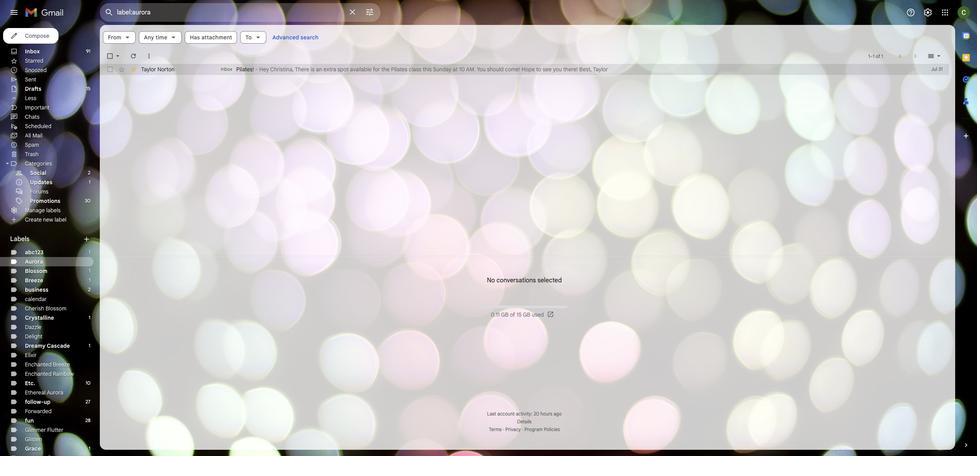 Task type: vqa. For each thing, say whether or not it's contained in the screenshot.
"GB"
yes



Task type: locate. For each thing, give the bounding box(es) containing it.
taylor right best,
[[594, 66, 608, 73]]

cascade
[[47, 343, 70, 350]]

ethereal aurora link
[[25, 390, 63, 397]]

available
[[350, 66, 372, 73]]

0 vertical spatial breeze
[[25, 277, 43, 284]]

1 vertical spatial of
[[510, 312, 516, 319]]

2 · from the left
[[523, 427, 524, 433]]

gmail image
[[25, 5, 68, 20]]

1 vertical spatial 15
[[517, 312, 522, 319]]

glimmer
[[25, 427, 46, 434]]

follow-
[[25, 399, 44, 406]]

2 enchanted from the top
[[25, 371, 52, 378]]

0 horizontal spatial 15
[[86, 86, 91, 92]]

None checkbox
[[106, 52, 114, 60]]

·
[[503, 427, 505, 433], [523, 427, 524, 433]]

glisten link
[[25, 437, 42, 444]]

None search field
[[100, 3, 381, 22]]

0 horizontal spatial breeze
[[25, 277, 43, 284]]

enchanted up etc. link
[[25, 371, 52, 378]]

privacy
[[506, 427, 521, 433]]

inbox inside inbox pilates! - hey christina, there is an extra spot available for the pilates class this sunday at 10 am. you should come! hope to see you there! best, taylor
[[221, 66, 233, 72]]

snoozed
[[25, 67, 47, 74]]

there
[[295, 66, 310, 73]]

2 2 from the top
[[88, 287, 91, 293]]

search mail image
[[102, 5, 116, 20]]

business link
[[25, 287, 48, 294]]

-
[[256, 66, 258, 73]]

details
[[518, 420, 532, 425]]

important
[[25, 104, 49, 111]]

less
[[25, 95, 36, 102]]

15 down 91
[[86, 86, 91, 92]]

0 horizontal spatial gb
[[501, 312, 509, 319]]

2 for business
[[88, 287, 91, 293]]

drafts
[[25, 85, 41, 92]]

0 horizontal spatial aurora
[[25, 259, 43, 266]]

taylor norton
[[141, 66, 175, 73]]

compose
[[25, 32, 49, 39]]

starred
[[25, 57, 43, 64]]

0 vertical spatial 10
[[460, 66, 465, 73]]

gb left used
[[523, 312, 531, 319]]

has attachment button
[[185, 31, 237, 44]]

taylor
[[141, 66, 156, 73], [594, 66, 608, 73]]

am.
[[466, 66, 476, 73]]

0 horizontal spatial of
[[510, 312, 516, 319]]

0 vertical spatial blossom
[[25, 268, 47, 275]]

1 vertical spatial 10
[[86, 381, 91, 387]]

0 vertical spatial 2
[[88, 170, 91, 176]]

enchanted for enchanted breeze
[[25, 362, 52, 369]]

spot
[[338, 66, 349, 73]]

15 left used
[[517, 312, 522, 319]]

updates
[[30, 179, 52, 186]]

1 2 from the top
[[88, 170, 91, 176]]

more image
[[145, 52, 153, 60]]

label
[[55, 217, 66, 224]]

ethereal
[[25, 390, 46, 397]]

drafts link
[[25, 85, 41, 92]]

1
[[869, 53, 871, 59], [874, 53, 875, 59], [882, 53, 884, 59], [89, 180, 91, 185], [89, 250, 91, 256], [89, 268, 91, 274], [89, 278, 91, 284], [89, 315, 91, 321], [89, 343, 91, 349], [89, 446, 91, 452]]

refresh image
[[130, 52, 137, 60]]

jul
[[932, 66, 938, 72]]

advanced search options image
[[362, 4, 378, 20]]

no conversations selected main content
[[100, 25, 956, 451]]

dazzle link
[[25, 324, 42, 331]]

forums link
[[30, 188, 48, 196]]

2 for social
[[88, 170, 91, 176]]

inbox
[[25, 48, 40, 55], [221, 66, 233, 72]]

1 horizontal spatial gb
[[523, 312, 531, 319]]

trash
[[25, 151, 39, 158]]

crystalline
[[25, 315, 54, 322]]

gb right 0.11
[[501, 312, 509, 319]]

activity:
[[516, 412, 533, 418]]

inbox left pilates!
[[221, 66, 233, 72]]

social
[[30, 170, 46, 177]]

0 horizontal spatial ·
[[503, 427, 505, 433]]

aurora up up
[[47, 390, 63, 397]]

inbox for inbox pilates! - hey christina, there is an extra spot available for the pilates class this sunday at 10 am. you should come! hope to see you there! best, taylor
[[221, 66, 233, 72]]

2 taylor from the left
[[594, 66, 608, 73]]

blossom up breeze link
[[25, 268, 47, 275]]

is
[[311, 66, 315, 73]]

inbox up starred link
[[25, 48, 40, 55]]

social link
[[30, 170, 46, 177]]

10 up 27
[[86, 381, 91, 387]]

delight
[[25, 334, 42, 341]]

breeze link
[[25, 277, 43, 284]]

labels
[[46, 207, 61, 214]]

1 horizontal spatial 15
[[517, 312, 522, 319]]

etc.
[[25, 380, 35, 388]]

1 vertical spatial 2
[[88, 287, 91, 293]]

main menu image
[[9, 8, 19, 17]]

enchanted rainbow link
[[25, 371, 74, 378]]

the
[[382, 66, 390, 73]]

1 for abc123
[[89, 250, 91, 256]]

breeze down blossom link
[[25, 277, 43, 284]]

0 horizontal spatial inbox
[[25, 48, 40, 55]]

0 vertical spatial of
[[877, 53, 881, 59]]

cherish
[[25, 306, 44, 313]]

aurora down abc123 link
[[25, 259, 43, 266]]

breeze
[[25, 277, 43, 284], [53, 362, 70, 369]]

tab list
[[956, 25, 978, 429]]

0 vertical spatial inbox
[[25, 48, 40, 55]]

10 inside row
[[460, 66, 465, 73]]

dreamy cascade
[[25, 343, 70, 350]]

enchanted down elixir link
[[25, 362, 52, 369]]

grace link
[[25, 446, 41, 453]]

there!
[[564, 66, 578, 73]]

labels navigation
[[0, 25, 100, 457]]

time
[[156, 34, 168, 41]]

aurora link
[[25, 259, 43, 266]]

attachment
[[202, 34, 232, 41]]

jul 31
[[932, 66, 944, 72]]

20
[[534, 412, 540, 418]]

conversations
[[497, 277, 536, 285]]

15
[[86, 86, 91, 92], [517, 312, 522, 319]]

of right – at the top right of page
[[877, 53, 881, 59]]

10 inside labels navigation
[[86, 381, 91, 387]]

1 for updates
[[89, 180, 91, 185]]

1 horizontal spatial ·
[[523, 427, 524, 433]]

pilates
[[391, 66, 408, 73]]

you
[[553, 66, 562, 73]]

blossom up crystalline link
[[46, 306, 66, 313]]

taylor down more image
[[141, 66, 156, 73]]

· down details
[[523, 427, 524, 433]]

support image
[[907, 8, 916, 17]]

10
[[460, 66, 465, 73], [86, 381, 91, 387]]

1 vertical spatial enchanted
[[25, 371, 52, 378]]

row containing taylor norton
[[100, 64, 950, 75]]

from
[[108, 34, 121, 41]]

inbox inside labels navigation
[[25, 48, 40, 55]]

· right terms
[[503, 427, 505, 433]]

enchanted for enchanted rainbow
[[25, 371, 52, 378]]

0 vertical spatial enchanted
[[25, 362, 52, 369]]

important link
[[25, 104, 49, 111]]

blossom link
[[25, 268, 47, 275]]

10 right at
[[460, 66, 465, 73]]

inbox link
[[25, 48, 40, 55]]

row
[[100, 64, 950, 75]]

0 horizontal spatial 10
[[86, 381, 91, 387]]

sunday
[[433, 66, 452, 73]]

1 horizontal spatial 10
[[460, 66, 465, 73]]

of right 0.11
[[510, 312, 516, 319]]

1 horizontal spatial aurora
[[47, 390, 63, 397]]

new
[[43, 217, 53, 224]]

breeze up rainbow
[[53, 362, 70, 369]]

28
[[85, 418, 91, 424]]

details link
[[518, 420, 532, 425]]

0 vertical spatial 15
[[86, 86, 91, 92]]

1 enchanted from the top
[[25, 362, 52, 369]]

1 for breeze
[[89, 278, 91, 284]]

1 vertical spatial inbox
[[221, 66, 233, 72]]

0 horizontal spatial taylor
[[141, 66, 156, 73]]

from button
[[103, 31, 136, 44]]

any time button
[[139, 31, 182, 44]]

1 vertical spatial aurora
[[47, 390, 63, 397]]

1 horizontal spatial inbox
[[221, 66, 233, 72]]

1 horizontal spatial taylor
[[594, 66, 608, 73]]

0 vertical spatial aurora
[[25, 259, 43, 266]]

glisten
[[25, 437, 42, 444]]

None checkbox
[[106, 66, 114, 73]]

manage labels create new label
[[25, 207, 66, 224]]

create new label link
[[25, 217, 66, 224]]

1 vertical spatial breeze
[[53, 362, 70, 369]]

an
[[316, 66, 322, 73]]

advanced
[[273, 34, 299, 41]]



Task type: describe. For each thing, give the bounding box(es) containing it.
1 taylor from the left
[[141, 66, 156, 73]]

forwarded
[[25, 409, 52, 416]]

no
[[487, 277, 495, 285]]

manage
[[25, 207, 45, 214]]

advanced search button
[[270, 30, 322, 44]]

1 – 1 of 1
[[869, 53, 884, 59]]

starred link
[[25, 57, 43, 64]]

follow link to manage storage image
[[548, 311, 555, 319]]

program policies link
[[525, 427, 560, 433]]

15 inside no conversations selected main content
[[517, 312, 522, 319]]

abc123 link
[[25, 249, 44, 256]]

1 gb from the left
[[501, 312, 509, 319]]

1 · from the left
[[503, 427, 505, 433]]

scheduled
[[25, 123, 51, 130]]

chats
[[25, 114, 40, 121]]

enchanted rainbow
[[25, 371, 74, 378]]

dreamy cascade link
[[25, 343, 70, 350]]

0.11 gb of 15 gb used
[[491, 312, 544, 319]]

pilates!
[[236, 66, 254, 73]]

none checkbox inside no conversations selected main content
[[106, 52, 114, 60]]

1 horizontal spatial breeze
[[53, 362, 70, 369]]

Search mail text field
[[117, 9, 343, 16]]

ago
[[554, 412, 562, 418]]

selected
[[538, 277, 562, 285]]

grace
[[25, 446, 41, 453]]

should
[[487, 66, 504, 73]]

clear search image
[[345, 4, 361, 20]]

etc. link
[[25, 380, 35, 388]]

1 for grace
[[89, 446, 91, 452]]

sent
[[25, 76, 36, 83]]

chats link
[[25, 114, 40, 121]]

toggle split pane mode image
[[928, 52, 936, 60]]

up
[[44, 399, 51, 406]]

delight link
[[25, 334, 42, 341]]

best,
[[580, 66, 592, 73]]

27
[[86, 400, 91, 405]]

has attachment
[[190, 34, 232, 41]]

inbox for inbox
[[25, 48, 40, 55]]

categories
[[25, 160, 52, 167]]

norton
[[158, 66, 175, 73]]

to
[[246, 34, 252, 41]]

terms link
[[489, 427, 502, 433]]

all
[[25, 132, 31, 139]]

snoozed link
[[25, 67, 47, 74]]

create
[[25, 217, 42, 224]]

15 inside labels navigation
[[86, 86, 91, 92]]

flutter
[[47, 427, 63, 434]]

1 for blossom
[[89, 268, 91, 274]]

last
[[488, 412, 497, 418]]

forums
[[30, 188, 48, 196]]

extra
[[324, 66, 336, 73]]

hope
[[522, 66, 535, 73]]

1 vertical spatial blossom
[[46, 306, 66, 313]]

dreamy
[[25, 343, 46, 350]]

advanced search
[[273, 34, 319, 41]]

christina,
[[270, 66, 294, 73]]

1 for crystalline
[[89, 315, 91, 321]]

none checkbox inside row
[[106, 66, 114, 73]]

all mail
[[25, 132, 43, 139]]

cherish blossom
[[25, 306, 66, 313]]

1 horizontal spatial of
[[877, 53, 881, 59]]

91
[[86, 48, 91, 54]]

inbox pilates! - hey christina, there is an extra spot available for the pilates class this sunday at 10 am. you should come! hope to see you there! best, taylor
[[221, 66, 608, 73]]

follow-up
[[25, 399, 51, 406]]

forwarded link
[[25, 409, 52, 416]]

1 for dreamy cascade
[[89, 343, 91, 349]]

all mail link
[[25, 132, 43, 139]]

search
[[301, 34, 319, 41]]

cherish blossom link
[[25, 306, 66, 313]]

30
[[85, 198, 91, 204]]

updates link
[[30, 179, 52, 186]]

privacy link
[[506, 427, 521, 433]]

labels heading
[[10, 236, 83, 244]]

promotions
[[30, 198, 60, 205]]

calendar
[[25, 296, 47, 303]]

any
[[144, 34, 154, 41]]

used
[[532, 312, 544, 319]]

for
[[373, 66, 380, 73]]

this
[[423, 66, 432, 73]]

see
[[543, 66, 552, 73]]

ethereal aurora
[[25, 390, 63, 397]]

to button
[[241, 31, 266, 44]]

account
[[498, 412, 515, 418]]

crystalline link
[[25, 315, 54, 322]]

you
[[477, 66, 486, 73]]

follow-up link
[[25, 399, 51, 406]]

has
[[190, 34, 200, 41]]

spam
[[25, 142, 39, 149]]

dazzle
[[25, 324, 42, 331]]

enchanted breeze
[[25, 362, 70, 369]]

less button
[[0, 94, 94, 103]]

2 gb from the left
[[523, 312, 531, 319]]

settings image
[[924, 8, 933, 17]]

sent link
[[25, 76, 36, 83]]

row inside no conversations selected main content
[[100, 64, 950, 75]]

glimmer flutter link
[[25, 427, 63, 434]]



